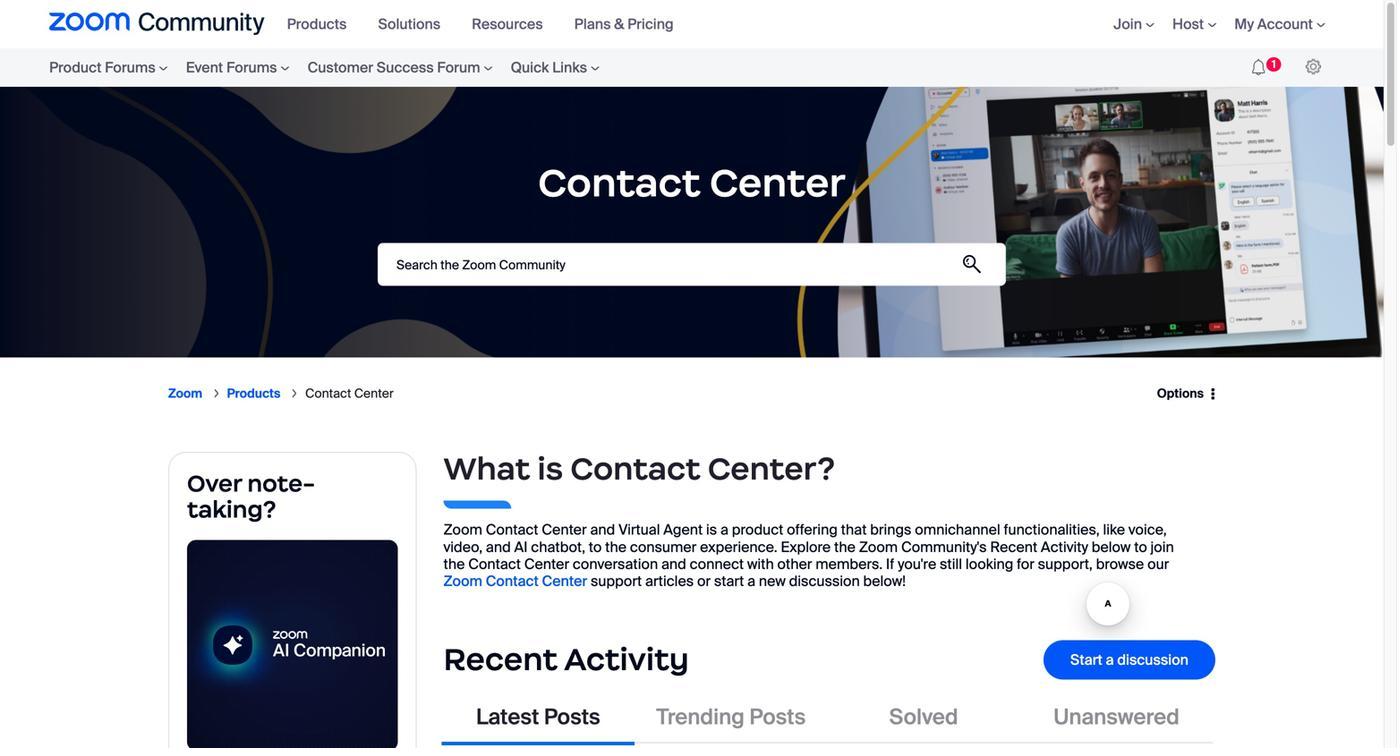 Task type: vqa. For each thing, say whether or not it's contained in the screenshot.
'Zoom Rooms Controller' link
no



Task type: describe. For each thing, give the bounding box(es) containing it.
quick links link
[[502, 48, 609, 87]]

plans & pricing
[[574, 15, 674, 33]]

trending
[[656, 703, 745, 731]]

product forums link
[[49, 48, 177, 87]]

join link
[[1114, 15, 1155, 33]]

start
[[714, 572, 744, 591]]

articles
[[645, 572, 694, 591]]

browse
[[1096, 555, 1144, 574]]

2 horizontal spatial and
[[662, 555, 686, 574]]

zoom inside list
[[168, 385, 202, 402]]

support,
[[1038, 555, 1093, 574]]

join
[[1114, 15, 1142, 33]]

0 vertical spatial products link
[[287, 15, 360, 33]]

contact inside list
[[305, 385, 351, 402]]

product
[[49, 58, 102, 77]]

account
[[1258, 15, 1313, 33]]

chatbot,
[[531, 538, 585, 557]]

you're
[[898, 555, 937, 574]]

over
[[187, 469, 242, 498]]

ai
[[514, 538, 528, 557]]

options button
[[1146, 376, 1216, 412]]

recent activity
[[444, 640, 689, 679]]

0 vertical spatial contact center
[[538, 158, 846, 207]]

menu bar containing product forums
[[13, 48, 645, 87]]

support
[[591, 572, 642, 591]]

customer success forum link
[[299, 48, 502, 87]]

menu bar containing products
[[278, 0, 696, 48]]

below!
[[863, 572, 906, 591]]

my account
[[1235, 15, 1313, 33]]

omnichannel
[[915, 521, 1001, 539]]

solutions
[[378, 15, 441, 33]]

latest
[[476, 703, 539, 731]]

center inside list
[[354, 385, 394, 402]]

1 vertical spatial a
[[748, 572, 756, 591]]

forums for event forums
[[226, 58, 277, 77]]

resources link
[[472, 15, 556, 33]]

host link
[[1173, 15, 1217, 33]]

0 horizontal spatial activity
[[564, 640, 689, 679]]

video,
[[444, 538, 483, 557]]

forums for product forums
[[105, 58, 156, 77]]

zoom link
[[168, 385, 202, 402]]

with
[[747, 555, 774, 574]]

latest posts
[[476, 703, 600, 731]]

start
[[1071, 651, 1103, 669]]

our
[[1148, 555, 1169, 574]]

community's
[[901, 538, 987, 557]]

list containing zoom
[[168, 371, 1146, 416]]

new
[[759, 572, 786, 591]]

contact center inside list
[[305, 385, 394, 402]]

0 horizontal spatial the
[[444, 555, 465, 574]]

product forums
[[49, 58, 156, 77]]

options
[[1157, 385, 1204, 402]]

event forums link
[[177, 48, 299, 87]]

voice,
[[1129, 521, 1167, 539]]

plans & pricing link
[[574, 15, 687, 33]]

success
[[377, 58, 434, 77]]

0 vertical spatial is
[[538, 449, 563, 488]]

over note- taking?
[[187, 469, 315, 524]]

plans
[[574, 15, 611, 33]]

if
[[886, 555, 895, 574]]

my account link
[[1235, 15, 1326, 33]]

consumer
[[630, 538, 697, 557]]

members.
[[816, 555, 883, 574]]

community.title image
[[49, 13, 265, 36]]



Task type: locate. For each thing, give the bounding box(es) containing it.
posts for latest posts
[[544, 703, 600, 731]]

1 to from the left
[[589, 538, 602, 557]]

below
[[1092, 538, 1131, 557]]

event
[[186, 58, 223, 77]]

product
[[732, 521, 784, 539]]

is
[[538, 449, 563, 488], [706, 521, 717, 539]]

quick
[[511, 58, 549, 77]]

for
[[1017, 555, 1035, 574]]

0 vertical spatial a
[[721, 521, 729, 539]]

0 horizontal spatial posts
[[544, 703, 600, 731]]

1 horizontal spatial a
[[748, 572, 756, 591]]

products for the topmost products link
[[287, 15, 347, 33]]

1 horizontal spatial products
[[287, 15, 347, 33]]

1 vertical spatial products
[[227, 385, 281, 402]]

to
[[589, 538, 602, 557], [1134, 538, 1147, 557]]

zoom
[[168, 385, 202, 402], [444, 521, 482, 539], [859, 538, 898, 557], [444, 572, 482, 591]]

2 to from the left
[[1134, 538, 1147, 557]]

Search text field
[[378, 243, 1006, 286]]

products link inside list
[[227, 385, 281, 402]]

products
[[287, 15, 347, 33], [227, 385, 281, 402]]

2 posts from the left
[[750, 703, 806, 731]]

1 posts from the left
[[544, 703, 600, 731]]

conversation
[[573, 555, 658, 574]]

host
[[1173, 15, 1204, 33]]

note-
[[247, 469, 315, 498]]

1 horizontal spatial recent
[[990, 538, 1038, 557]]

products link up customer
[[287, 15, 360, 33]]

1 horizontal spatial discussion
[[1117, 651, 1189, 669]]

0 horizontal spatial recent
[[444, 640, 558, 679]]

links
[[552, 58, 587, 77]]

center?
[[708, 449, 835, 488]]

menu bar
[[278, 0, 696, 48], [1087, 0, 1335, 48], [13, 48, 645, 87]]

connect
[[690, 555, 744, 574]]

solutions link
[[378, 15, 454, 33]]

start a discussion
[[1071, 651, 1189, 669]]

looking
[[966, 555, 1014, 574]]

products link right zoom link
[[227, 385, 281, 402]]

trending posts
[[656, 703, 806, 731]]

solved
[[889, 703, 958, 731]]

products up customer
[[287, 15, 347, 33]]

join
[[1151, 538, 1174, 557]]

a left the product
[[721, 521, 729, 539]]

terryturtle85 image
[[1306, 59, 1321, 75]]

0 vertical spatial recent
[[990, 538, 1038, 557]]

or
[[697, 572, 711, 591]]

taking?
[[187, 495, 276, 524]]

recent inside zoom contact center and virtual agent is a product offering that brings omnichannel functionalities, like voice, video, and ai chatbot, to the consumer experience. explore the zoom community's recent activity below to join the contact center conversation and connect with other members. if you're still looking for support, browse our zoom contact center support articles or start a new discussion below!
[[990, 538, 1038, 557]]

recent
[[990, 538, 1038, 557], [444, 640, 558, 679]]

1 vertical spatial contact center
[[305, 385, 394, 402]]

customer
[[308, 58, 373, 77]]

1 vertical spatial is
[[706, 521, 717, 539]]

and
[[590, 521, 615, 539], [486, 538, 511, 557], [662, 555, 686, 574]]

1 vertical spatial activity
[[564, 640, 689, 679]]

0 horizontal spatial products link
[[227, 385, 281, 402]]

1
[[1272, 57, 1276, 71]]

posts for trending posts
[[750, 703, 806, 731]]

agent
[[664, 521, 703, 539]]

activity inside zoom contact center and virtual agent is a product offering that brings omnichannel functionalities, like voice, video, and ai chatbot, to the consumer experience. explore the zoom community's recent activity below to join the contact center conversation and connect with other members. if you're still looking for support, browse our zoom contact center support articles or start a new discussion below!
[[1041, 538, 1088, 557]]

is right what
[[538, 449, 563, 488]]

and left or
[[662, 555, 686, 574]]

event forums
[[186, 58, 277, 77]]

functionalities,
[[1004, 521, 1100, 539]]

0 horizontal spatial is
[[538, 449, 563, 488]]

explore
[[781, 538, 831, 557]]

zoom contact center link
[[444, 572, 591, 591]]

center
[[710, 158, 846, 207], [354, 385, 394, 402], [542, 521, 587, 539], [524, 555, 569, 574], [542, 572, 587, 591]]

still
[[940, 555, 962, 574]]

activity right for
[[1041, 538, 1088, 557]]

2 forums from the left
[[226, 58, 277, 77]]

posts right trending
[[750, 703, 806, 731]]

and left the ai
[[486, 538, 511, 557]]

the up support
[[605, 538, 627, 557]]

my
[[1235, 15, 1254, 33]]

to left join
[[1134, 538, 1147, 557]]

brings
[[870, 521, 912, 539]]

&
[[614, 15, 624, 33]]

what is contact center?
[[444, 449, 835, 488]]

and left virtual
[[590, 521, 615, 539]]

to right chatbot,
[[589, 538, 602, 557]]

resources
[[472, 15, 543, 33]]

products right zoom link
[[227, 385, 281, 402]]

discussion down explore
[[789, 572, 860, 591]]

1 forums from the left
[[105, 58, 156, 77]]

recent up latest
[[444, 640, 558, 679]]

forum
[[437, 58, 480, 77]]

1 horizontal spatial the
[[605, 538, 627, 557]]

what
[[444, 449, 530, 488]]

0 horizontal spatial to
[[589, 538, 602, 557]]

0 vertical spatial discussion
[[789, 572, 860, 591]]

1 horizontal spatial and
[[590, 521, 615, 539]]

customer success forum
[[308, 58, 480, 77]]

1 vertical spatial recent
[[444, 640, 558, 679]]

discussion
[[789, 572, 860, 591], [1117, 651, 1189, 669]]

None submit
[[952, 244, 993, 285]]

0 horizontal spatial discussion
[[789, 572, 860, 591]]

products inside list
[[227, 385, 281, 402]]

quick links
[[511, 58, 587, 77]]

1 horizontal spatial contact center
[[538, 158, 846, 207]]

activity
[[1041, 538, 1088, 557], [564, 640, 689, 679]]

list
[[168, 371, 1146, 416]]

0 horizontal spatial products
[[227, 385, 281, 402]]

0 horizontal spatial and
[[486, 538, 511, 557]]

a right start
[[1106, 651, 1114, 669]]

1 vertical spatial products link
[[227, 385, 281, 402]]

contact
[[538, 158, 701, 207], [305, 385, 351, 402], [571, 449, 701, 488], [486, 521, 538, 539], [468, 555, 521, 574], [486, 572, 539, 591]]

discussion inside zoom contact center and virtual agent is a product offering that brings omnichannel functionalities, like voice, video, and ai chatbot, to the consumer experience. explore the zoom community's recent activity below to join the contact center conversation and connect with other members. if you're still looking for support, browse our zoom contact center support articles or start a new discussion below!
[[789, 572, 860, 591]]

that
[[841, 521, 867, 539]]

start a discussion link
[[1044, 640, 1216, 680]]

discussion inside 'link'
[[1117, 651, 1189, 669]]

a
[[721, 521, 729, 539], [748, 572, 756, 591], [1106, 651, 1114, 669]]

1 horizontal spatial is
[[706, 521, 717, 539]]

0 vertical spatial activity
[[1041, 538, 1088, 557]]

the
[[605, 538, 627, 557], [834, 538, 856, 557], [444, 555, 465, 574]]

products for products link inside list
[[227, 385, 281, 402]]

other
[[777, 555, 812, 574]]

virtual
[[619, 521, 660, 539]]

1 horizontal spatial products link
[[287, 15, 360, 33]]

1 horizontal spatial posts
[[750, 703, 806, 731]]

2 horizontal spatial a
[[1106, 651, 1114, 669]]

2 vertical spatial a
[[1106, 651, 1114, 669]]

a left new
[[748, 572, 756, 591]]

0 horizontal spatial forums
[[105, 58, 156, 77]]

forums right event at left top
[[226, 58, 277, 77]]

heading
[[444, 452, 1216, 470]]

1 horizontal spatial to
[[1134, 538, 1147, 557]]

like
[[1103, 521, 1125, 539]]

experience.
[[700, 538, 778, 557]]

posts down recent activity
[[544, 703, 600, 731]]

unanswered
[[1054, 703, 1180, 731]]

1 horizontal spatial forums
[[226, 58, 277, 77]]

a inside 'link'
[[1106, 651, 1114, 669]]

offering
[[787, 521, 838, 539]]

posts
[[544, 703, 600, 731], [750, 703, 806, 731]]

1 horizontal spatial activity
[[1041, 538, 1088, 557]]

activity down support
[[564, 640, 689, 679]]

0 horizontal spatial a
[[721, 521, 729, 539]]

forums down community.title image
[[105, 58, 156, 77]]

recent left support,
[[990, 538, 1038, 557]]

is right agent at bottom
[[706, 521, 717, 539]]

contact center
[[538, 158, 846, 207], [305, 385, 394, 402]]

1 vertical spatial discussion
[[1117, 651, 1189, 669]]

menu bar containing join
[[1087, 0, 1335, 48]]

the right explore
[[834, 538, 856, 557]]

forums inside 'link'
[[105, 58, 156, 77]]

0 vertical spatial products
[[287, 15, 347, 33]]

zoom contact center and virtual agent is a product offering that brings omnichannel functionalities, like voice, video, and ai chatbot, to the consumer experience. explore the zoom community's recent activity below to join the contact center conversation and connect with other members. if you're still looking for support, browse our zoom contact center support articles or start a new discussion below!
[[444, 521, 1174, 591]]

discussion right start
[[1117, 651, 1189, 669]]

products link
[[287, 15, 360, 33], [227, 385, 281, 402]]

2 horizontal spatial the
[[834, 538, 856, 557]]

pricing
[[628, 15, 674, 33]]

the left the ai
[[444, 555, 465, 574]]

is inside zoom contact center and virtual agent is a product offering that brings omnichannel functionalities, like voice, video, and ai chatbot, to the consumer experience. explore the zoom community's recent activity below to join the contact center conversation and connect with other members. if you're still looking for support, browse our zoom contact center support articles or start a new discussion below!
[[706, 521, 717, 539]]

0 horizontal spatial contact center
[[305, 385, 394, 402]]



